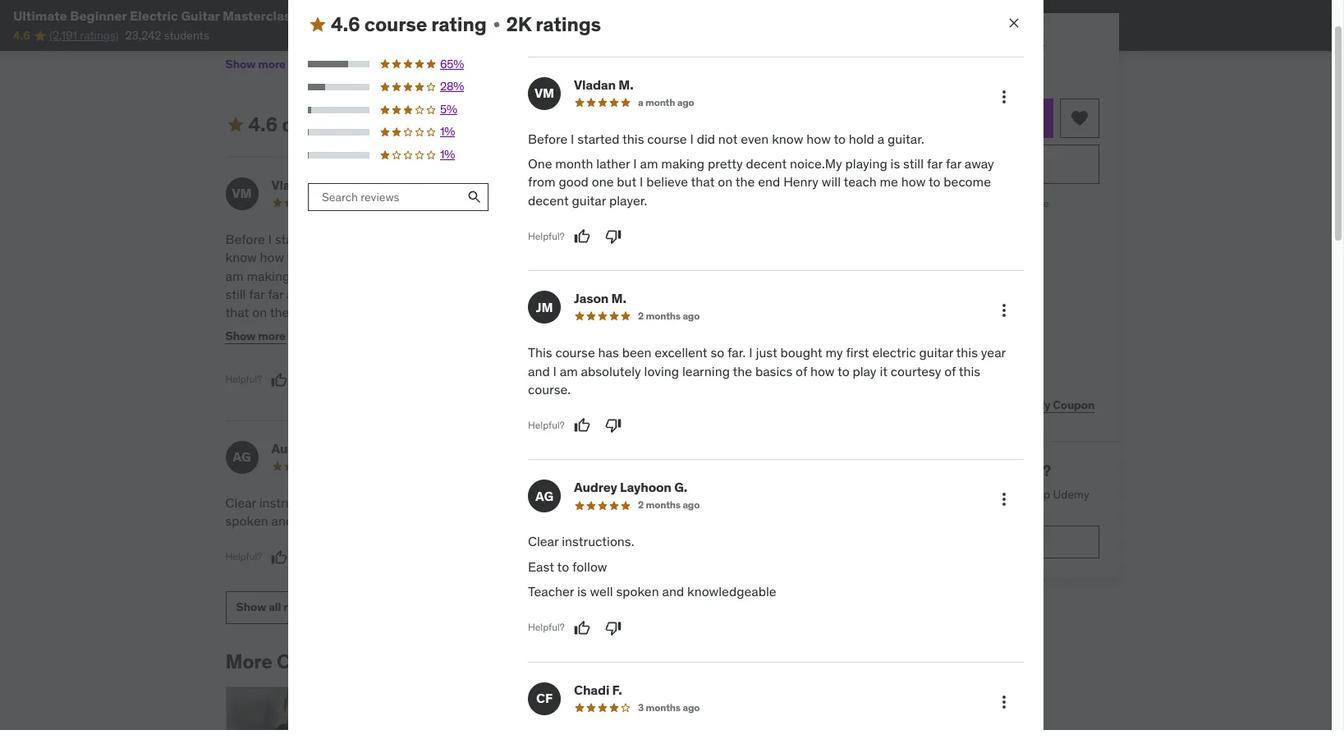 Task type: vqa. For each thing, say whether or not it's contained in the screenshot.
leftmost the year
yes



Task type: locate. For each thing, give the bounding box(es) containing it.
not down the beautiful
[[719, 130, 738, 147]]

is
[[259, 0, 267, 13], [891, 155, 901, 172], [476, 267, 486, 284], [463, 494, 473, 511], [578, 583, 587, 600]]

well down follow
[[590, 583, 613, 600]]

noice.my for well
[[376, 267, 428, 284]]

first
[[592, 249, 615, 265], [847, 344, 870, 361]]

excellent
[[653, 231, 706, 247], [655, 344, 708, 361]]

more for 2nd show more button from the bottom
[[258, 56, 286, 71]]

absolutely down mark review by vladan m. as helpful icon
[[547, 267, 608, 284]]

of
[[353, 0, 363, 13], [674, 0, 684, 13], [637, 63, 647, 78], [762, 267, 774, 284], [660, 286, 672, 302], [796, 363, 808, 379], [945, 363, 956, 379], [943, 369, 953, 384], [587, 494, 599, 511]]

80%
[[998, 41, 1027, 58]]

1 vertical spatial show more button
[[226, 320, 286, 353]]

0 horizontal spatial on
[[252, 304, 267, 321]]

instructions.
[[259, 494, 332, 511], [562, 534, 635, 550]]

m. for mark review by vladan m. as helpful icon
[[619, 76, 634, 93]]

months for mark review by jason m. as unhelpful image at the left of the page
[[646, 310, 681, 322]]

knowledgeable
[[297, 513, 386, 529], [688, 583, 777, 600]]

helpful? for mark review by vladan m. as helpful icon
[[528, 230, 565, 242]]

0 vertical spatial know
[[772, 130, 804, 147]]

2 show more from the top
[[226, 329, 286, 344]]

lather for follow
[[597, 155, 630, 172]]

he
[[581, 0, 594, 13], [486, 47, 498, 62], [260, 63, 273, 78]]

xsmall image right date
[[490, 18, 503, 31]]

electric for teacher is well spoken and knowledgeable
[[618, 249, 662, 265]]

more up adorable
[[258, 56, 286, 71]]

bought for teacher is well spoken and knowledgeable
[[526, 249, 568, 265]]

where up two
[[226, 63, 257, 78]]

2k ratings down 28%
[[424, 112, 519, 137]]

1 horizontal spatial g.
[[675, 479, 688, 496]]

1 vertical spatial g.
[[675, 479, 688, 496]]

so
[[709, 231, 723, 247], [711, 344, 725, 361]]

bought for east to follow
[[781, 344, 823, 361]]

0 horizontal spatial vladan m.
[[272, 176, 331, 193]]

he up 'lives'
[[486, 47, 498, 62]]

on for east to follow
[[718, 174, 733, 190]]

mark review by jason m. as helpful image
[[572, 322, 588, 339]]

1 horizontal spatial guitar.
[[888, 130, 925, 147]]

even for follow
[[741, 130, 769, 147]]

childhood
[[573, 47, 624, 62]]

currently down credit.
[[226, 31, 271, 46]]

away for teacher is well spoken and knowledgeable
[[287, 286, 316, 302]]

0 vertical spatial courses
[[364, 31, 404, 46]]

on for teacher is well spoken and knowledgeable
[[252, 304, 267, 321]]

basics for 3 months ago
[[722, 267, 759, 284]]

1% for first "1%" button from the bottom of the page
[[440, 147, 455, 162]]

play up mark review by jason m. as helpful icon
[[569, 286, 592, 302]]

1 vertical spatial jason m.
[[574, 290, 627, 307]]

courses up san
[[364, 31, 404, 46]]

follow
[[573, 558, 608, 575]]

1 vertical spatial know
[[226, 249, 257, 265]]

his down childhood
[[585, 63, 600, 78]]

0 vertical spatial ratings
[[536, 11, 601, 37]]

2 for follow
[[638, 310, 644, 322]]

1 horizontal spatial students
[[392, 15, 437, 30]]

1 horizontal spatial vladan
[[574, 76, 616, 93]]

1 vertical spatial believe
[[438, 286, 480, 302]]

guitar. for follow
[[888, 130, 925, 147]]

helpful? for mark review by jason m. as helpful image at the left bottom of page
[[528, 419, 565, 431]]

anywhere.
[[949, 503, 1001, 518]]

absolutely for teacher is well spoken and knowledgeable
[[547, 267, 608, 284]]

0 vertical spatial just
[[754, 231, 776, 247]]

medium image down two
[[226, 115, 245, 135]]

did down the beautiful
[[697, 130, 716, 147]]

1 vertical spatial courtesy
[[891, 363, 942, 379]]

1 vertical spatial clear
[[528, 534, 559, 550]]

believe
[[647, 174, 688, 190], [438, 286, 480, 302]]

way
[[561, 494, 584, 511]]

1 horizontal spatial hours
[[909, 256, 938, 271]]

spoken inside teacher is well spoken and knowledgeable
[[226, 513, 268, 529]]

23,242
[[125, 28, 161, 43]]

team
[[906, 487, 932, 502]]

buy now button
[[860, 144, 1100, 184]]

courtesy for follow
[[891, 363, 942, 379]]

1 horizontal spatial teach
[[844, 174, 877, 190]]

0 vertical spatial playing
[[846, 155, 888, 172]]

he down was
[[260, 63, 273, 78]]

guitar. down search reviews text field on the top of page
[[341, 249, 378, 265]]

1 vertical spatial excellent
[[655, 344, 708, 361]]

making for east to follow
[[662, 155, 705, 172]]

adorable
[[247, 79, 292, 94]]

where down available
[[451, 47, 483, 62]]

in down lived
[[510, 63, 519, 78]]

it up mark review by jason m. as unhelpful icon
[[596, 286, 603, 302]]

helpful? for mark review by chadi f. as helpful 'image'
[[526, 551, 563, 563]]

for
[[698, 15, 712, 30]]

years. down san
[[370, 63, 400, 78]]

rating up 65%
[[432, 11, 487, 37]]

show more up adorable
[[226, 56, 286, 71]]

teacher is well spoken and knowledgeable
[[226, 494, 499, 529], [528, 583, 777, 600]]

hours inside henry is a teacher proud of sharing his expertise, and knowledge and he has thousands of teaching hours to his credit. he has trained 100.000+ students to date and has consistently gotten 5-star reviews for his work. he currently teaches 14 guitar courses (all available on udemy) henry was born and raised in san francisco where he lived his early childhood years. he later moved to croatia where he spent his teenage years. henry currently lives in austria with his family of three; a beautiful wife and two adorable sons.
[[734, 0, 763, 13]]

1 vertical spatial more
[[258, 329, 286, 344]]

courses inside "training 5 or more people? get your team access to 25,000+ top udemy courses anytime, anywhere."
[[860, 503, 900, 518]]

students down guitar
[[164, 28, 209, 43]]

jm for east to follow
[[536, 299, 553, 315]]

jason m. for east to follow
[[574, 290, 627, 307]]

0 vertical spatial ag
[[233, 449, 251, 465]]

he up "gotten"
[[581, 0, 594, 13]]

one month lather i am making pretty decent noice.my playing is still far far away from good one but i believe that on the end henry will teach me how to become decent guitar player.
[[528, 155, 995, 209], [226, 249, 487, 339]]

hours up work.
[[734, 0, 763, 13]]

become down buy
[[944, 174, 992, 190]]

0 horizontal spatial lather
[[446, 249, 480, 265]]

2 horizontal spatial he
[[581, 0, 594, 13]]

1 vertical spatial ag
[[536, 488, 554, 504]]

it for follow
[[880, 363, 888, 379]]

1 vertical spatial jason
[[574, 290, 609, 307]]

ag
[[233, 449, 251, 465], [536, 488, 554, 504]]

1 vertical spatial not
[[416, 231, 435, 247]]

0 horizontal spatial in
[[364, 47, 374, 62]]

clear instructions. up follow
[[528, 534, 635, 550]]

electric for east to follow
[[873, 344, 917, 361]]

0 vertical spatial will
[[822, 174, 841, 190]]

francisco
[[399, 47, 449, 62]]

even
[[741, 130, 769, 147], [438, 231, 466, 247]]

mark review by chadi f. as unhelpful image
[[603, 549, 620, 566]]

audrey up original
[[574, 479, 618, 496]]

beginner
[[70, 7, 127, 24]]

or
[[934, 461, 949, 481]]

1 vertical spatial this course has been excellent so far. i just bought my first electric guitar this year and i am absolutely loving learning the basics of how to play it courtesy of this course.
[[528, 344, 1006, 398]]

resources
[[977, 301, 1028, 316]]

far.
[[726, 231, 744, 247], [728, 344, 746, 361]]

1 vertical spatial year
[[982, 344, 1006, 361]]

my down mark review by vladan m. as helpful icon
[[571, 249, 589, 265]]

lather up mark review by vladan m. as unhelpful image
[[597, 155, 630, 172]]

(all
[[407, 31, 421, 46]]

course down mark review by jason m. as helpful icon
[[556, 344, 595, 361]]

xsmall image
[[408, 119, 421, 132], [860, 347, 873, 363], [860, 369, 873, 385]]

0 vertical spatial believe
[[647, 174, 688, 190]]

spoken
[[226, 513, 268, 529], [617, 583, 659, 600]]

teach for well
[[378, 304, 411, 321]]

jason
[[572, 176, 607, 193], [574, 290, 609, 307]]

helpful? left mark review by jason m. as helpful image at the left bottom of page
[[528, 419, 565, 431]]

mark review by jason m. as unhelpful image
[[605, 418, 622, 434]]

ratings up early
[[536, 11, 601, 37]]

courtesy up mark review by jason m. as unhelpful icon
[[607, 286, 657, 302]]

30-
[[910, 197, 926, 209]]

0 horizontal spatial one
[[383, 286, 405, 302]]

audrey
[[272, 440, 315, 457], [574, 479, 618, 496]]

good for east
[[559, 174, 589, 190]]

1 horizontal spatial bought
[[781, 344, 823, 361]]

1 vertical spatial vladan
[[272, 176, 313, 193]]

know
[[772, 130, 804, 147], [226, 249, 257, 265]]

helpful? left mark review by chadi f. as helpful 'image'
[[526, 551, 563, 563]]

is down submit search "image"
[[476, 267, 486, 284]]

2 1% from the top
[[440, 147, 455, 162]]

0 vertical spatial clear
[[226, 494, 256, 511]]

jason for east to follow
[[574, 290, 609, 307]]

students up (all
[[392, 15, 437, 30]]

25,000+
[[986, 487, 1031, 502]]

been for teacher is well spoken and knowledgeable
[[620, 231, 650, 247]]

first down mark review by vladan m. as unhelpful image
[[592, 249, 615, 265]]

2 1% button from the top
[[308, 147, 490, 163]]

4.6 course rating down sons.
[[249, 112, 404, 137]]

1 vertical spatial course.
[[528, 381, 571, 398]]

demand
[[959, 256, 1001, 271]]

later
[[677, 47, 700, 62]]

mark review by audrey layhoon g. as helpful image
[[271, 549, 288, 566]]

12.5 hours on-demand video
[[886, 256, 1031, 271]]

teenage
[[325, 63, 367, 78]]

2 horizontal spatial in
[[696, 494, 706, 511]]

but for follow
[[617, 174, 637, 190]]

1 vertical spatial been
[[622, 344, 652, 361]]

additional actions for review by chadi f. image
[[995, 692, 1015, 712]]

cf left chadi at the left of the page
[[537, 690, 553, 707]]

teacher
[[414, 494, 460, 511], [528, 583, 574, 600]]

his
[[407, 0, 422, 13], [779, 0, 793, 13], [715, 15, 730, 30], [528, 47, 543, 62], [307, 63, 322, 78], [585, 63, 600, 78]]

clear instructions. up mark review by audrey layhoon g. as helpful icon
[[226, 494, 332, 511]]

0 horizontal spatial reviews
[[284, 600, 325, 615]]

1 horizontal spatial audrey layhoon g.
[[574, 479, 688, 496]]

$99.99
[[949, 41, 992, 58]]

reviews left for
[[656, 15, 695, 30]]

0 horizontal spatial vm
[[232, 185, 252, 201]]

learning for east to follow
[[683, 363, 730, 379]]

access down or
[[935, 487, 970, 502]]

his up austria
[[528, 47, 543, 62]]

0 horizontal spatial he
[[260, 63, 273, 78]]

even down submit search "image"
[[438, 231, 466, 247]]

and
[[478, 0, 497, 13], [559, 0, 578, 13], [478, 15, 498, 30], [308, 47, 328, 62], [763, 63, 782, 78], [755, 249, 777, 265], [528, 363, 550, 379], [272, 513, 293, 529], [663, 583, 684, 600]]

0 vertical spatial well
[[476, 494, 499, 511]]

more courses by
[[226, 649, 383, 674]]

1 vertical spatial making
[[247, 267, 290, 284]]

course. for chadi f.
[[528, 381, 571, 398]]

know for east to follow
[[772, 130, 804, 147]]

0 vertical spatial in
[[364, 47, 374, 62]]

audrey down mark review by vladan m. as helpful image
[[272, 440, 315, 457]]

0 horizontal spatial good
[[350, 286, 380, 302]]

playing for well
[[431, 267, 473, 284]]

far. for 3 months ago
[[726, 231, 744, 247]]

100.000+
[[338, 15, 389, 30]]

0 horizontal spatial vladan
[[272, 176, 313, 193]]

1 vertical spatial xsmall image
[[860, 347, 873, 363]]

jason m. up mark review by jason m. as unhelpful icon
[[574, 290, 627, 307]]

he right credit.
[[261, 15, 275, 30]]

1 horizontal spatial player.
[[610, 192, 648, 209]]

course down sons.
[[282, 112, 345, 137]]

1 vertical spatial xsmall image
[[289, 57, 302, 71]]

vm for east to follow
[[535, 85, 555, 101]]

0 horizontal spatial instructions.
[[259, 494, 332, 511]]

become for east to follow
[[944, 174, 992, 190]]

0 horizontal spatial hours
[[734, 0, 763, 13]]

0 horizontal spatial spoken
[[226, 513, 268, 529]]

playing for follow
[[846, 155, 888, 172]]

not down search reviews text field on the top of page
[[416, 231, 435, 247]]

not for follow
[[719, 130, 738, 147]]

xsmall image for certificate
[[860, 369, 873, 385]]

courses down get at the bottom right of the page
[[860, 503, 900, 518]]

this course has been excellent so far. i just bought my first electric guitar this year and i am absolutely loving learning the basics of how to play it courtesy of this course. for follow
[[528, 344, 1006, 398]]

absolutely for east to follow
[[581, 363, 641, 379]]

become up mark review by vladan m. as helpful image
[[226, 323, 273, 339]]

udemy)
[[487, 31, 527, 46]]

loving for east to follow
[[645, 363, 680, 379]]

access up certificate of completion
[[948, 347, 984, 361]]

vladan m. for east to follow
[[574, 76, 634, 93]]

more right or
[[952, 461, 990, 481]]

absolutely down mark review by jason m. as unhelpful icon
[[581, 363, 641, 379]]

started
[[578, 130, 620, 147], [275, 231, 317, 247]]

0 horizontal spatial but
[[409, 286, 428, 302]]

is inside henry is a teacher proud of sharing his expertise, and knowledge and he has thousands of teaching hours to his credit. he has trained 100.000+ students to date and has consistently gotten 5-star reviews for his work. he currently teaches 14 guitar courses (all available on udemy) henry was born and raised in san francisco where he lived his early childhood years. he later moved to croatia where he spent his teenage years. henry currently lives in austria with his family of three; a beautiful wife and two adorable sons.
[[259, 0, 267, 13]]

guitar. for well
[[341, 249, 378, 265]]

course left mark review by vladan m. as unhelpful image
[[554, 231, 593, 247]]

more
[[258, 56, 286, 71], [258, 329, 286, 344], [952, 461, 990, 481]]

2k down 28%
[[424, 112, 449, 137]]

well left the good
[[476, 494, 499, 511]]

in left san
[[364, 47, 374, 62]]

communicating
[[602, 494, 693, 511]]

end for teacher is well spoken and knowledgeable
[[293, 304, 315, 321]]

reviews right all
[[284, 600, 325, 615]]

but for well
[[409, 286, 428, 302]]

helpful? left mark review by jason m. as helpful icon
[[526, 324, 563, 336]]

hours left on-
[[909, 256, 938, 271]]

year for 3 months ago
[[727, 249, 752, 265]]

helpful?
[[528, 230, 565, 242], [526, 324, 563, 336], [226, 373, 262, 386], [528, 419, 565, 431], [226, 551, 262, 563], [526, 551, 563, 563], [528, 621, 565, 634]]

one month lather i am making pretty decent noice.my playing is still far far away from good one but i believe that on the end henry will teach me how to become decent guitar player. for well
[[226, 249, 487, 339]]

0 horizontal spatial course.
[[528, 381, 571, 398]]

electric up certificate
[[873, 344, 917, 361]]

0 vertical spatial one month lather i am making pretty decent noice.my playing is still far far away from good one but i believe that on the end henry will teach me how to become decent guitar player.
[[528, 155, 995, 209]]

guitar. up 30-
[[888, 130, 925, 147]]

1 1% from the top
[[440, 124, 455, 139]]

rating down 28% button
[[349, 112, 404, 137]]

1 vertical spatial ratings
[[453, 112, 519, 137]]

is left teacher on the left of the page
[[259, 0, 267, 13]]

1 vertical spatial away
[[287, 286, 316, 302]]

5% button
[[308, 102, 490, 118]]

1 vertical spatial 2k
[[424, 112, 449, 137]]

noice.my for follow
[[790, 155, 843, 172]]

know for teacher is well spoken and knowledgeable
[[226, 249, 257, 265]]

1 vertical spatial me
[[414, 304, 433, 321]]

0 vertical spatial lather
[[597, 155, 630, 172]]

1 horizontal spatial ag
[[536, 488, 554, 504]]

before i started this course i did not even know how to hold a guitar. down search reviews text field on the top of page
[[226, 231, 466, 265]]

0 vertical spatial courtesy
[[607, 286, 657, 302]]

cf up the good
[[534, 449, 551, 465]]

1% button down 5% button
[[308, 124, 490, 141]]

course down three;
[[648, 130, 687, 147]]

before for teacher is well spoken and knowledgeable
[[226, 231, 265, 247]]

3 months ago
[[636, 460, 698, 472], [638, 701, 700, 714]]

months
[[644, 196, 679, 208], [646, 310, 681, 322], [644, 460, 679, 472], [646, 499, 681, 511], [646, 701, 681, 714]]

2 vertical spatial on
[[252, 304, 267, 321]]

more
[[226, 649, 273, 674]]

2
[[636, 196, 642, 208], [638, 310, 644, 322], [638, 499, 644, 511]]

me for follow
[[880, 174, 899, 190]]

will
[[822, 174, 841, 190], [356, 304, 375, 321]]

one
[[528, 155, 552, 172], [378, 249, 402, 265]]

1 vertical spatial so
[[711, 344, 725, 361]]

certificate
[[886, 369, 940, 384]]

0 horizontal spatial before i started this course i did not even know how to hold a guitar.
[[226, 231, 466, 265]]

rating
[[432, 11, 487, 37], [349, 112, 404, 137]]

he up three;
[[659, 47, 674, 62]]

family
[[603, 63, 634, 78]]

3
[[636, 460, 642, 472], [638, 701, 644, 714]]

mark review by vladan m. as helpful image
[[271, 372, 288, 388]]

started for teacher is well spoken and knowledgeable
[[275, 231, 317, 247]]

completion
[[955, 369, 1013, 384]]

1 vertical spatial far.
[[728, 344, 746, 361]]

before for east to follow
[[528, 130, 568, 147]]

has down mark review by jason m. as unhelpful icon
[[599, 344, 619, 361]]

medium image down proud
[[308, 15, 328, 35]]

1% button up search reviews text field on the top of page
[[308, 147, 490, 163]]

jm for teacher is well spoken and knowledgeable
[[534, 185, 551, 201]]

jm
[[534, 185, 551, 201], [536, 299, 553, 315]]

show inside "button"
[[236, 600, 266, 615]]

years.
[[626, 47, 657, 62], [370, 63, 400, 78]]

xsmall image up sons.
[[289, 57, 302, 71]]

jason up mark review by vladan m. as helpful icon
[[572, 176, 607, 193]]

not
[[719, 130, 738, 147], [416, 231, 435, 247]]

lather down submit search "image"
[[446, 249, 480, 265]]

additional actions for review by vladan m. image
[[995, 87, 1015, 107]]

helpful? left mark review by vladan m. as helpful image
[[226, 373, 262, 386]]

0 vertical spatial even
[[741, 130, 769, 147]]

anytime,
[[903, 503, 947, 518]]

before i started this course i did not even know how to hold a guitar. down the beautiful
[[528, 130, 925, 147]]

4.6 down adorable
[[249, 112, 278, 137]]

vladan
[[574, 76, 616, 93], [272, 176, 313, 193]]

access inside "training 5 or more people? get your team access to 25,000+ top udemy courses anytime, anywhere."
[[935, 487, 970, 502]]

started for east to follow
[[578, 130, 620, 147]]

people?
[[993, 461, 1052, 481]]

0 vertical spatial on
[[472, 31, 485, 46]]

1 vertical spatial access
[[935, 487, 970, 502]]

this course has been excellent so far. i just bought my first electric guitar this year and i am absolutely loving learning the basics of how to play it courtesy of this course. for well
[[526, 231, 783, 302]]

helpful? for mark review by audrey layhoon g. as helpful image
[[528, 621, 565, 634]]

one
[[592, 174, 614, 190], [383, 286, 405, 302]]

helpful? left mark review by audrey layhoon g. as helpful image
[[528, 621, 565, 634]]

pretty for teacher is well spoken and knowledgeable
[[293, 267, 328, 284]]

1 horizontal spatial spoken
[[617, 583, 659, 600]]

am
[[640, 155, 658, 172], [226, 267, 244, 284], [526, 267, 544, 284], [560, 363, 578, 379]]

4.6 course rating
[[331, 11, 487, 37], [249, 112, 404, 137]]

xsmall image
[[490, 18, 503, 31], [289, 57, 302, 71], [860, 256, 873, 272]]

currently up 28%
[[436, 63, 482, 78]]

0 vertical spatial audrey
[[272, 440, 315, 457]]

spent
[[275, 63, 304, 78]]

show more up mark review by vladan m. as helpful image
[[226, 329, 286, 344]]

lather
[[597, 155, 630, 172], [446, 249, 480, 265]]

4.6 down ultimate
[[13, 28, 30, 43]]

coupon
[[1053, 397, 1095, 412]]

0 vertical spatial course.
[[700, 286, 742, 302]]

1 horizontal spatial playing
[[846, 155, 888, 172]]

1 horizontal spatial but
[[617, 174, 637, 190]]

0 vertical spatial knowledgeable
[[297, 513, 386, 529]]

mark review by vladan m. as unhelpful image
[[605, 229, 622, 245]]

1 horizontal spatial pretty
[[708, 155, 743, 172]]

vladan for teacher is well spoken and knowledgeable
[[272, 176, 313, 193]]

medium image
[[308, 15, 328, 35], [226, 115, 245, 135]]

he
[[261, 15, 275, 30], [763, 15, 778, 30], [659, 47, 674, 62]]

0 vertical spatial reviews
[[656, 15, 695, 30]]

bought
[[526, 249, 568, 265], [781, 344, 823, 361]]

year for chadi f.
[[982, 344, 1006, 361]]

g.
[[372, 440, 385, 457], [675, 479, 688, 496]]

jason m. up mark review by vladan m. as unhelpful image
[[572, 176, 625, 193]]

currently
[[226, 31, 271, 46], [436, 63, 482, 78]]

he right work.
[[763, 15, 778, 30]]

1 vertical spatial this
[[528, 344, 553, 361]]

1 horizontal spatial my
[[826, 344, 843, 361]]

1 horizontal spatial first
[[847, 344, 870, 361]]

this course has been excellent so far. i just bought my first electric guitar this year and i am absolutely loving learning the basics of how to play it courtesy of this course.
[[526, 231, 783, 302], [528, 344, 1006, 398]]

helpful? left mark review by vladan m. as helpful icon
[[528, 230, 565, 242]]

one month lather i am making pretty decent noice.my playing is still far far away from good one but i believe that on the end henry will teach me how to become decent guitar player. for follow
[[528, 155, 995, 209]]

1 vertical spatial good
[[350, 286, 380, 302]]

0 vertical spatial good
[[559, 174, 589, 190]]

0 vertical spatial where
[[451, 47, 483, 62]]

1 horizontal spatial teacher
[[528, 583, 574, 600]]

date
[[453, 15, 476, 30]]

well inside teacher is well spoken and knowledgeable
[[476, 494, 499, 511]]

0 vertical spatial more
[[258, 56, 286, 71]]

in up thaught.
[[696, 494, 706, 511]]

mark review by audrey layhoon g. as helpful image
[[574, 620, 590, 636]]

a month ago
[[638, 96, 695, 108], [336, 196, 392, 208]]

absolutely
[[547, 267, 608, 284], [581, 363, 641, 379]]

my for east to follow
[[826, 344, 843, 361]]

1 vertical spatial still
[[226, 286, 246, 302]]

play left certificate
[[853, 363, 877, 379]]

ratings down 28%
[[453, 112, 519, 137]]

hoped
[[526, 513, 566, 529]]

0 horizontal spatial well
[[476, 494, 499, 511]]

my for teacher is well spoken and knowledgeable
[[571, 249, 589, 265]]



Task type: describe. For each thing, give the bounding box(es) containing it.
1 vertical spatial rating
[[349, 112, 404, 137]]

1 horizontal spatial he
[[486, 47, 498, 62]]

believe for well
[[438, 286, 480, 302]]

show for show all reviews "button"
[[236, 600, 266, 615]]

consistently
[[521, 15, 583, 30]]

this for teacher is well spoken and knowledgeable
[[526, 231, 550, 247]]

1% for 1st "1%" button from the top of the page
[[440, 124, 455, 139]]

his right for
[[715, 15, 730, 30]]

apply coupon button
[[1016, 389, 1100, 422]]

money-
[[945, 197, 979, 209]]

downloadable
[[903, 301, 974, 316]]

66
[[886, 301, 900, 316]]

been for east to follow
[[622, 344, 652, 361]]

1 vertical spatial teacher
[[528, 583, 574, 600]]

1 horizontal spatial rating
[[432, 11, 487, 37]]

teach for follow
[[844, 174, 877, 190]]

clear for east to follow
[[528, 534, 559, 550]]

clear instructions. for east to follow
[[528, 534, 635, 550]]

0 vertical spatial 3
[[636, 460, 642, 472]]

wife
[[739, 63, 760, 78]]

work.
[[732, 15, 760, 30]]

me for well
[[414, 304, 433, 321]]

east to follow
[[528, 558, 608, 575]]

2 months ago for well
[[636, 196, 698, 208]]

vm for teacher is well spoken and knowledgeable
[[232, 185, 252, 201]]

sons.
[[295, 79, 322, 94]]

first for follow
[[847, 344, 870, 361]]

helpful? left mark review by audrey layhoon g. as helpful icon
[[226, 551, 262, 563]]

course up san
[[365, 11, 427, 37]]

1 horizontal spatial teacher is well spoken and knowledgeable
[[528, 583, 777, 600]]

12.5
[[886, 256, 907, 271]]

is down follow
[[578, 583, 587, 600]]

play for east to follow
[[853, 363, 877, 379]]

first for well
[[592, 249, 615, 265]]

0 vertical spatial layhoon
[[318, 440, 369, 457]]

has up udemy)
[[500, 15, 518, 30]]

from for teacher
[[320, 286, 347, 302]]

clear for teacher is well spoken and knowledgeable
[[226, 494, 256, 511]]

austria
[[522, 63, 558, 78]]

his up sons.
[[307, 63, 322, 78]]

off
[[1030, 41, 1046, 58]]

not for well
[[416, 231, 435, 247]]

1 vertical spatial in
[[510, 63, 519, 78]]

has up teaches
[[278, 15, 296, 30]]

more inside "training 5 or more people? get your team access to 25,000+ top udemy courses anytime, anywhere."
[[952, 461, 990, 481]]

0 horizontal spatial he
[[261, 15, 275, 30]]

1 horizontal spatial knowledgeable
[[688, 583, 777, 600]]

guarantee
[[1003, 197, 1050, 209]]

thaught.
[[695, 513, 744, 529]]

close modal image
[[1006, 15, 1023, 31]]

udemy
[[1054, 487, 1090, 502]]

2 horizontal spatial xsmall image
[[860, 256, 873, 272]]

ratings for xsmall image to the top
[[453, 112, 519, 137]]

0 horizontal spatial 4.6
[[13, 28, 30, 43]]

play for teacher is well spoken and knowledgeable
[[569, 286, 592, 302]]

28%
[[440, 79, 464, 94]]

one for teacher
[[378, 249, 402, 265]]

end for east to follow
[[758, 174, 781, 190]]

1 vertical spatial where
[[226, 63, 257, 78]]

still for east to follow
[[904, 155, 924, 172]]

1 vertical spatial 2k ratings
[[424, 112, 519, 137]]

vladan m. for teacher is well spoken and knowledgeable
[[272, 176, 331, 193]]

65% button
[[308, 56, 490, 73]]

raised
[[330, 47, 362, 62]]

0 vertical spatial access
[[948, 347, 984, 361]]

three;
[[649, 63, 679, 78]]

months for mark review by jason m. as unhelpful icon
[[644, 196, 679, 208]]

0 vertical spatial years.
[[626, 47, 657, 62]]

star
[[634, 15, 654, 30]]

born
[[282, 47, 306, 62]]

1 horizontal spatial where
[[451, 47, 483, 62]]

apply
[[1020, 397, 1051, 412]]

instructions. for teacher is well spoken and knowledgeable
[[259, 494, 332, 511]]

trained
[[299, 15, 335, 30]]

mark review by jason m. as helpful image
[[574, 418, 590, 434]]

1 vertical spatial cf
[[537, 690, 553, 707]]

good way of communicating in a simple way. hoped the original riffs were thaught.
[[526, 494, 787, 529]]

excellent for teacher is well spoken and knowledgeable
[[653, 231, 706, 247]]

in inside good way of communicating in a simple way. hoped the original riffs were thaught.
[[696, 494, 706, 511]]

so for 3 months ago
[[709, 231, 723, 247]]

submit search image
[[466, 189, 483, 205]]

chadi
[[574, 682, 610, 698]]

(2,191 ratings)
[[49, 28, 119, 43]]

good for teacher
[[350, 286, 380, 302]]

apply coupon
[[1020, 397, 1095, 412]]

mark review by jason m. as unhelpful image
[[603, 322, 620, 339]]

on inside henry is a teacher proud of sharing his expertise, and knowledge and he has thousands of teaching hours to his credit. he has trained 100.000+ students to date and has consistently gotten 5-star reviews for his work. he currently teaches 14 guitar courses (all available on udemy) henry was born and raised in san francisco where he lived his early childhood years. he later moved to croatia where he spent his teenage years. henry currently lives in austria with his family of three; a beautiful wife and two adorable sons.
[[472, 31, 485, 46]]

additional actions for review by audrey layhoon g. image
[[995, 490, 1015, 510]]

a month ago for east
[[638, 96, 695, 108]]

certificate of completion
[[886, 369, 1013, 384]]

more for 1st show more button from the bottom of the page
[[258, 329, 286, 344]]

jason for teacher is well spoken and knowledgeable
[[572, 176, 607, 193]]

1 vertical spatial 4.6 course rating
[[249, 112, 404, 137]]

henry is a teacher proud of sharing his expertise, and knowledge and he has thousands of teaching hours to his credit. he has trained 100.000+ students to date and has consistently gotten 5-star reviews for his work. he currently teaches 14 guitar courses (all available on udemy) henry was born and raised in san francisco where he lived his early childhood years. he later moved to croatia where he spent his teenage years. henry currently lives in austria with his family of three; a beautiful wife and two adorable sons.
[[226, 0, 793, 94]]

course down search reviews text field on the top of page
[[345, 231, 385, 247]]

66 downloadable resources
[[886, 301, 1028, 316]]

lives
[[484, 63, 507, 78]]

0 vertical spatial xsmall image
[[490, 18, 503, 31]]

0 horizontal spatial teacher
[[414, 494, 460, 511]]

his right sharing
[[407, 0, 422, 13]]

additional actions for review by jason m. image
[[995, 301, 1015, 321]]

croatia
[[753, 47, 790, 62]]

still for teacher is well spoken and knowledgeable
[[226, 286, 246, 302]]

did for well
[[394, 231, 413, 247]]

the inside good way of communicating in a simple way. hoped the original riffs were thaught.
[[568, 513, 588, 529]]

lived
[[501, 47, 525, 62]]

basics for chadi f.
[[756, 363, 793, 379]]

mark review by vladan m. as helpful image
[[574, 229, 590, 245]]

was
[[259, 47, 279, 62]]

full
[[886, 347, 904, 361]]

jason m. for teacher is well spoken and knowledgeable
[[572, 176, 625, 193]]

$19.99 $99.99 80% off
[[860, 32, 1046, 66]]

0 vertical spatial 3 months ago
[[636, 460, 698, 472]]

training 5 or more people? get your team access to 25,000+ top udemy courses anytime, anywhere.
[[860, 461, 1090, 518]]

sharing
[[366, 0, 404, 13]]

vladan for east to follow
[[574, 76, 616, 93]]

0 vertical spatial he
[[581, 0, 594, 13]]

full lifetime access
[[886, 347, 984, 361]]

has up "gotten"
[[596, 0, 615, 13]]

his up croatia
[[779, 0, 793, 13]]

now
[[980, 155, 1006, 172]]

did for follow
[[697, 130, 716, 147]]

is left buy
[[891, 155, 901, 172]]

0 vertical spatial 2k
[[507, 11, 532, 37]]

2 horizontal spatial he
[[763, 15, 778, 30]]

1 vertical spatial years.
[[370, 63, 400, 78]]

0 horizontal spatial students
[[164, 28, 209, 43]]

a month ago for teacher
[[336, 196, 392, 208]]

credit.
[[226, 15, 258, 30]]

28% button
[[308, 79, 490, 95]]

1 vertical spatial hours
[[909, 256, 938, 271]]

buy
[[954, 155, 977, 172]]

students inside henry is a teacher proud of sharing his expertise, and knowledge and he has thousands of teaching hours to his credit. he has trained 100.000+ students to date and has consistently gotten 5-star reviews for his work. he currently teaches 14 guitar courses (all available on udemy) henry was born and raised in san francisco where he lived his early childhood years. he later moved to croatia where he spent his teenage years. henry currently lives in austria with his family of three; a beautiful wife and two adorable sons.
[[392, 15, 437, 30]]

guitar
[[181, 7, 220, 24]]

2 for well
[[636, 196, 642, 208]]

0 horizontal spatial medium image
[[226, 115, 245, 135]]

even for well
[[438, 231, 466, 247]]

1 horizontal spatial medium image
[[308, 15, 328, 35]]

electric
[[130, 7, 178, 24]]

reviews inside "button"
[[284, 600, 325, 615]]

1 horizontal spatial currently
[[436, 63, 482, 78]]

1 horizontal spatial layhoon
[[620, 479, 672, 496]]

2 vertical spatial 2
[[638, 499, 644, 511]]

1 horizontal spatial well
[[590, 583, 613, 600]]

learning for teacher is well spoken and knowledgeable
[[649, 267, 696, 284]]

f.
[[613, 682, 622, 698]]

1 horizontal spatial audrey
[[574, 479, 618, 496]]

pretty for east to follow
[[708, 155, 743, 172]]

top
[[1034, 487, 1051, 502]]

masterclass
[[223, 7, 298, 24]]

2 vertical spatial he
[[260, 63, 273, 78]]

your
[[881, 487, 903, 502]]

0 horizontal spatial knowledgeable
[[297, 513, 386, 529]]

instructions. for east to follow
[[562, 534, 635, 550]]

training
[[860, 461, 919, 481]]

player. for teacher
[[357, 323, 395, 339]]

excellent for east to follow
[[655, 344, 708, 361]]

hold for teacher is well spoken and knowledgeable
[[302, 249, 328, 265]]

show all reviews
[[236, 600, 325, 615]]

mark review by chadi f. as helpful image
[[572, 549, 588, 566]]

0 vertical spatial 2k ratings
[[507, 11, 601, 37]]

xsmall image for full
[[860, 347, 873, 363]]

thousands
[[617, 0, 671, 13]]

san
[[376, 47, 396, 62]]

courtesy for well
[[607, 286, 657, 302]]

original
[[591, 513, 634, 529]]

0 vertical spatial xsmall image
[[408, 119, 421, 132]]

proud
[[321, 0, 351, 13]]

5
[[922, 461, 931, 481]]

Search reviews text field
[[308, 183, 461, 211]]

1 show more from the top
[[226, 56, 286, 71]]

teaches
[[274, 31, 314, 46]]

way.
[[761, 494, 787, 511]]

xsmall image inside show more button
[[289, 57, 302, 71]]

helpful? for mark review by jason m. as helpful icon
[[526, 324, 563, 336]]

one for teacher
[[383, 286, 405, 302]]

two
[[226, 79, 244, 94]]

courses inside henry is a teacher proud of sharing his expertise, and knowledge and he has thousands of teaching hours to his credit. he has trained 100.000+ students to date and has consistently gotten 5-star reviews for his work. he currently teaches 14 guitar courses (all available on udemy) henry was born and raised in san francisco where he lived his early childhood years. he later moved to croatia where he spent his teenage years. henry currently lives in austria with his family of three; a beautiful wife and two adorable sons.
[[364, 31, 404, 46]]

has right mark review by vladan m. as helpful icon
[[596, 231, 617, 247]]

is inside teacher is well spoken and knowledgeable
[[463, 494, 473, 511]]

5-
[[623, 15, 634, 30]]

that for teacher is well spoken and knowledgeable
[[226, 304, 249, 321]]

to inside "training 5 or more people? get your team access to 25,000+ top udemy courses anytime, anywhere."
[[973, 487, 983, 502]]

a inside good way of communicating in a simple way. hoped the original riffs were thaught.
[[709, 494, 716, 511]]

by
[[357, 649, 379, 674]]

simple
[[719, 494, 758, 511]]

mark review by audrey layhoon g. as unhelpful image
[[605, 620, 622, 636]]

14 guitar
[[317, 31, 361, 46]]

courses
[[277, 649, 352, 674]]

get
[[860, 487, 878, 502]]

2 months ago for follow
[[638, 310, 700, 322]]

good
[[526, 494, 558, 511]]

m. for mark review by jason m. as helpful icon
[[610, 176, 625, 193]]

ultimate beginner electric guitar masterclass
[[13, 7, 298, 24]]

were
[[663, 513, 692, 529]]

1 vertical spatial 3 months ago
[[638, 701, 700, 714]]

believe for follow
[[647, 174, 688, 190]]

0 vertical spatial teacher is well spoken and knowledgeable
[[226, 494, 499, 529]]

making for teacher is well spoken and knowledgeable
[[247, 267, 290, 284]]

chadi f.
[[574, 682, 622, 698]]

loving for teacher is well spoken and knowledgeable
[[611, 267, 646, 284]]

away for east to follow
[[965, 155, 995, 172]]

riffs
[[638, 513, 660, 529]]

1 horizontal spatial 4.6
[[249, 112, 278, 137]]

day
[[926, 197, 943, 209]]

5%
[[440, 102, 457, 117]]

east
[[528, 558, 555, 575]]

of inside good way of communicating in a simple way. hoped the original riffs were thaught.
[[587, 494, 599, 511]]

available
[[424, 31, 469, 46]]

show all reviews button
[[226, 591, 335, 624]]

wishlist image
[[1070, 108, 1090, 128]]

2 vertical spatial 2 months ago
[[638, 499, 700, 511]]

2 horizontal spatial 4.6
[[331, 11, 360, 37]]

2 show more button from the top
[[226, 320, 286, 353]]

m. for mark review by jason m. as helpful image at the left bottom of page
[[612, 290, 627, 307]]

become for teacher is well spoken and knowledgeable
[[226, 323, 273, 339]]

1 horizontal spatial he
[[659, 47, 674, 62]]

1 vertical spatial spoken
[[617, 583, 659, 600]]

0 vertical spatial cf
[[534, 449, 551, 465]]

lather for well
[[446, 249, 480, 265]]

0 vertical spatial 4.6 course rating
[[331, 11, 487, 37]]

lifetime
[[907, 347, 946, 361]]

1 1% button from the top
[[308, 124, 490, 141]]

reviews inside henry is a teacher proud of sharing his expertise, and knowledge and he has thousands of teaching hours to his credit. he has trained 100.000+ students to date and has consistently gotten 5-star reviews for his work. he currently teaches 14 guitar courses (all available on udemy) henry was born and raised in san francisco where he lived his early childhood years. he later moved to croatia where he spent his teenage years. henry currently lives in austria with his family of three; a beautiful wife and two adorable sons.
[[656, 15, 695, 30]]

beautiful
[[691, 63, 736, 78]]

just for 3 months ago
[[754, 231, 776, 247]]

before i started this course i did not even know how to hold a guitar. for east to follow
[[528, 130, 925, 147]]

show for 2nd show more button from the bottom
[[226, 56, 256, 71]]

will for well
[[356, 304, 375, 321]]

1 show more button from the top
[[226, 48, 302, 80]]

0 vertical spatial currently
[[226, 31, 271, 46]]

teacher
[[279, 0, 318, 13]]

ratings)
[[80, 28, 119, 43]]

expertise,
[[425, 0, 475, 13]]

1 vertical spatial 3
[[638, 701, 644, 714]]

ultimate
[[13, 7, 67, 24]]

show for 1st show more button from the bottom of the page
[[226, 329, 256, 344]]

(2,191
[[49, 28, 77, 43]]

0 vertical spatial g.
[[372, 440, 385, 457]]

0 vertical spatial audrey layhoon g.
[[272, 440, 385, 457]]



